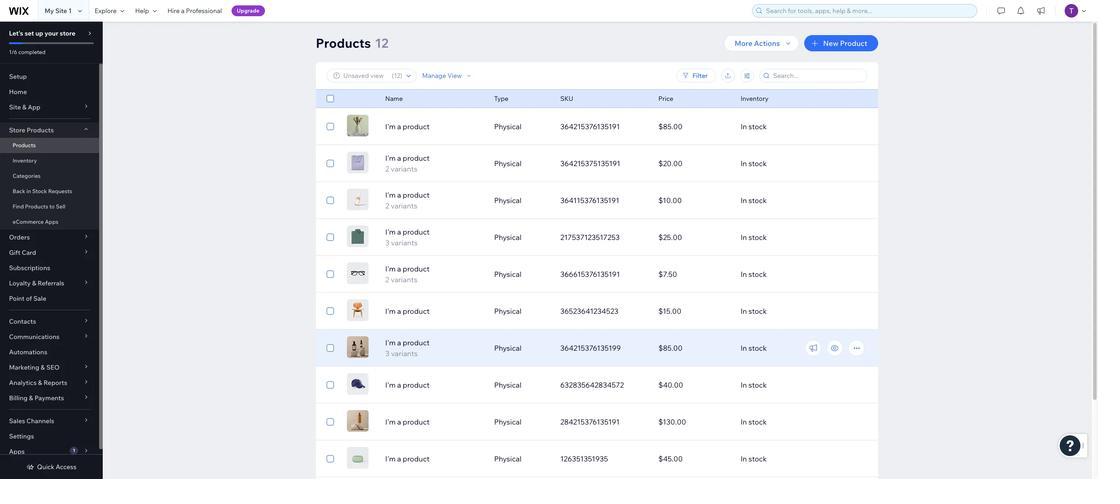 Task type: vqa. For each thing, say whether or not it's contained in the screenshot.
"Site Members"
no



Task type: locate. For each thing, give the bounding box(es) containing it.
8 physical from the top
[[494, 381, 522, 390]]

6 stock from the top
[[749, 307, 767, 316]]

point of sale
[[9, 295, 46, 303]]

0 vertical spatial 1
[[69, 7, 72, 15]]

4 i'm from the top
[[385, 228, 396, 237]]

1 in from the top
[[741, 122, 747, 131]]

$85.00 for 364215376135191
[[659, 122, 683, 131]]

in for 364215376135199
[[741, 344, 747, 353]]

explore
[[95, 7, 117, 15]]

variants
[[391, 165, 418, 174], [391, 201, 418, 210], [391, 238, 418, 247], [391, 275, 418, 284], [391, 349, 418, 358]]

8 in stock from the top
[[741, 381, 767, 390]]

i'm a product link
[[380, 121, 489, 132], [380, 306, 489, 317], [380, 380, 489, 391], [380, 417, 489, 428], [380, 454, 489, 465]]

0 vertical spatial 2
[[385, 165, 389, 174]]

physical link for 126351351935
[[489, 448, 555, 470]]

5 i'm a product from the top
[[385, 455, 430, 464]]

physical for 364215375135191
[[494, 159, 522, 168]]

physical for 126351351935
[[494, 455, 522, 464]]

$130.00 link
[[653, 411, 735, 433]]

ecommerce
[[13, 219, 44, 225]]

stock for 366615376135191
[[749, 270, 767, 279]]

1 vertical spatial 2
[[385, 201, 389, 210]]

& right billing
[[29, 394, 33, 402]]

3 variants from the top
[[391, 238, 418, 247]]

1 vertical spatial site
[[9, 103, 21, 111]]

2 product from the top
[[403, 154, 430, 163]]

1/6
[[9, 49, 17, 55]]

stock for 126351351935
[[749, 455, 767, 464]]

2 vertical spatial 2
[[385, 275, 389, 284]]

new product
[[823, 39, 868, 48]]

1 right my
[[69, 7, 72, 15]]

$85.00
[[659, 122, 683, 131], [659, 344, 683, 353]]

8 product from the top
[[403, 381, 430, 390]]

Search for tools, apps, help & more... field
[[763, 5, 974, 17]]

billing
[[9, 394, 28, 402]]

stock for 364215376135191
[[749, 122, 767, 131]]

i'm a product link for 632835642834572
[[380, 380, 489, 391]]

variants for 217537123517253
[[391, 238, 418, 247]]

3 in stock link from the top
[[735, 190, 834, 211]]

in stock link for 366615376135191
[[735, 264, 834, 285]]

i'm a product 3 variants for 364215376135199
[[385, 338, 430, 358]]

10 in stock link from the top
[[735, 448, 834, 470]]

0 horizontal spatial site
[[9, 103, 21, 111]]

3 physical link from the top
[[489, 190, 555, 211]]

5 physical link from the top
[[489, 264, 555, 285]]

variants for 364215376135199
[[391, 349, 418, 358]]

$20.00 link
[[653, 153, 735, 174]]

6 physical from the top
[[494, 307, 522, 316]]

6 in from the top
[[741, 307, 747, 316]]

in for 126351351935
[[741, 455, 747, 464]]

8 in stock link from the top
[[735, 375, 834, 396]]

2 in stock from the top
[[741, 159, 767, 168]]

2 $85.00 from the top
[[659, 344, 683, 353]]

i'm
[[385, 122, 396, 131], [385, 154, 396, 163], [385, 191, 396, 200], [385, 228, 396, 237], [385, 265, 396, 274], [385, 307, 396, 316], [385, 338, 396, 347], [385, 381, 396, 390], [385, 418, 396, 427], [385, 455, 396, 464]]

2 3 from the top
[[385, 349, 390, 358]]

5 variants from the top
[[391, 349, 418, 358]]

1 vertical spatial i'm a product 3 variants
[[385, 338, 430, 358]]

10 physical link from the top
[[489, 448, 555, 470]]

& left seo on the bottom left of page
[[41, 364, 45, 372]]

0 vertical spatial apps
[[45, 219, 58, 225]]

physical link for 364215375135191
[[489, 153, 555, 174]]

4 physical link from the top
[[489, 227, 555, 248]]

2 i'm a product from the top
[[385, 307, 430, 316]]

0 vertical spatial 12
[[375, 35, 389, 51]]

& for billing
[[29, 394, 33, 402]]

sales channels
[[9, 417, 54, 425]]

$85.00 down price
[[659, 122, 683, 131]]

12 for products 12
[[375, 35, 389, 51]]

i'm a product 2 variants for 366615376135191
[[385, 265, 430, 284]]

9 stock from the top
[[749, 418, 767, 427]]

in stock link for 364115376135191
[[735, 190, 834, 211]]

1 horizontal spatial 12
[[394, 72, 400, 80]]

physical for 364115376135191
[[494, 196, 522, 205]]

3 stock from the top
[[749, 196, 767, 205]]

physical for 217537123517253
[[494, 233, 522, 242]]

$85.00 link up $20.00 link
[[653, 116, 735, 137]]

0 horizontal spatial inventory
[[13, 157, 37, 164]]

physical for 284215376135191
[[494, 418, 522, 427]]

& right loyalty
[[32, 279, 36, 288]]

364115376135191
[[560, 196, 619, 205]]

4 in stock link from the top
[[735, 227, 834, 248]]

settings
[[9, 433, 34, 441]]

2 for 364115376135191
[[385, 201, 389, 210]]

1 variants from the top
[[391, 165, 418, 174]]

None checkbox
[[327, 121, 334, 132], [327, 158, 334, 169], [327, 232, 334, 243], [327, 269, 334, 280], [327, 380, 334, 391], [327, 454, 334, 465], [327, 121, 334, 132], [327, 158, 334, 169], [327, 232, 334, 243], [327, 269, 334, 280], [327, 380, 334, 391], [327, 454, 334, 465]]

217537123517253
[[560, 233, 620, 242]]

$45.00
[[659, 455, 683, 464]]

products 12
[[316, 35, 389, 51]]

referrals
[[38, 279, 64, 288]]

2 variants from the top
[[391, 201, 418, 210]]

your
[[45, 29, 58, 37]]

stock for 284215376135191
[[749, 418, 767, 427]]

0 vertical spatial $85.00
[[659, 122, 683, 131]]

marketing & seo
[[9, 364, 60, 372]]

i'm a product for 364215376135191
[[385, 122, 430, 131]]

$45.00 link
[[653, 448, 735, 470]]

3 i'm a product 2 variants from the top
[[385, 265, 430, 284]]

4 physical from the top
[[494, 233, 522, 242]]

physical link for 364115376135191
[[489, 190, 555, 211]]

10 product from the top
[[403, 455, 430, 464]]

2 in from the top
[[741, 159, 747, 168]]

orders
[[9, 233, 30, 242]]

in stock
[[741, 122, 767, 131], [741, 159, 767, 168], [741, 196, 767, 205], [741, 233, 767, 242], [741, 270, 767, 279], [741, 307, 767, 316], [741, 344, 767, 353], [741, 381, 767, 390], [741, 418, 767, 427], [741, 455, 767, 464]]

1 $85.00 from the top
[[659, 122, 683, 131]]

284215376135191 link
[[555, 411, 653, 433]]

1 stock from the top
[[749, 122, 767, 131]]

5 physical from the top
[[494, 270, 522, 279]]

8 stock from the top
[[749, 381, 767, 390]]

2 physical from the top
[[494, 159, 522, 168]]

12 up unsaved view field
[[375, 35, 389, 51]]

0 horizontal spatial 1
[[69, 7, 72, 15]]

4 stock from the top
[[749, 233, 767, 242]]

back
[[13, 188, 25, 195]]

products
[[316, 35, 371, 51], [27, 126, 54, 134], [13, 142, 36, 149], [25, 203, 48, 210]]

sidebar element
[[0, 22, 103, 480]]

0 vertical spatial 3
[[385, 238, 390, 247]]

1 i'm a product from the top
[[385, 122, 430, 131]]

1 vertical spatial i'm a product 2 variants
[[385, 191, 430, 210]]

1 vertical spatial $85.00
[[659, 344, 683, 353]]

3 in from the top
[[741, 196, 747, 205]]

in stock link for 364215376135199
[[735, 338, 834, 359]]

site
[[55, 7, 67, 15], [9, 103, 21, 111]]

physical link
[[489, 116, 555, 137], [489, 153, 555, 174], [489, 190, 555, 211], [489, 227, 555, 248], [489, 264, 555, 285], [489, 301, 555, 322], [489, 338, 555, 359], [489, 375, 555, 396], [489, 411, 555, 433], [489, 448, 555, 470]]

4 in from the top
[[741, 233, 747, 242]]

2 $85.00 link from the top
[[653, 338, 735, 359]]

2 stock from the top
[[749, 159, 767, 168]]

2 vertical spatial i'm a product 2 variants
[[385, 265, 430, 284]]

2 i'm a product 3 variants from the top
[[385, 338, 430, 358]]

help button
[[130, 0, 162, 22]]

i'm a product 2 variants
[[385, 154, 430, 174], [385, 191, 430, 210], [385, 265, 430, 284]]

find
[[13, 203, 24, 210]]

physical for 364215376135191
[[494, 122, 522, 131]]

4 product from the top
[[403, 228, 430, 237]]

site down home
[[9, 103, 21, 111]]

in stock for 284215376135191
[[741, 418, 767, 427]]

0 vertical spatial $85.00 link
[[653, 116, 735, 137]]

3 i'm a product from the top
[[385, 381, 430, 390]]

1 inside sidebar element
[[73, 448, 75, 454]]

1 horizontal spatial 1
[[73, 448, 75, 454]]

& left the app
[[22, 103, 26, 111]]

2 in stock link from the top
[[735, 153, 834, 174]]

back in stock requests link
[[0, 184, 99, 199]]

2 for 366615376135191
[[385, 275, 389, 284]]

4 in stock from the top
[[741, 233, 767, 242]]

card
[[22, 249, 36, 257]]

$40.00
[[659, 381, 683, 390]]

site right my
[[55, 7, 67, 15]]

hire
[[168, 7, 180, 15]]

apps down find products to sell link
[[45, 219, 58, 225]]

stock for 364215375135191
[[749, 159, 767, 168]]

1 $85.00 link from the top
[[653, 116, 735, 137]]

7 in stock link from the top
[[735, 338, 834, 359]]

Search... field
[[771, 69, 864, 82]]

9 physical link from the top
[[489, 411, 555, 433]]

variants for 364115376135191
[[391, 201, 418, 210]]

reports
[[44, 379, 67, 387]]

new product button
[[805, 35, 878, 51]]

10 physical from the top
[[494, 455, 522, 464]]

632835642834572
[[560, 381, 624, 390]]

5 i'm from the top
[[385, 265, 396, 274]]

8 i'm from the top
[[385, 381, 396, 390]]

3 i'm a product link from the top
[[380, 380, 489, 391]]

& left reports
[[38, 379, 42, 387]]

7 physical link from the top
[[489, 338, 555, 359]]

2 i'm a product link from the top
[[380, 306, 489, 317]]

i'm a product link for 364215376135191
[[380, 121, 489, 132]]

in for 366615376135191
[[741, 270, 747, 279]]

categories link
[[0, 169, 99, 184]]

gift card
[[9, 249, 36, 257]]

physical link for 364215376135199
[[489, 338, 555, 359]]

6 in stock link from the top
[[735, 301, 834, 322]]

12
[[375, 35, 389, 51], [394, 72, 400, 80]]

sku
[[560, 95, 573, 103]]

None checkbox
[[327, 93, 334, 104], [327, 195, 334, 206], [327, 306, 334, 317], [327, 343, 334, 354], [327, 417, 334, 428], [327, 93, 334, 104], [327, 195, 334, 206], [327, 306, 334, 317], [327, 343, 334, 354], [327, 417, 334, 428]]

filter
[[693, 72, 708, 80]]

0 horizontal spatial 12
[[375, 35, 389, 51]]

10 stock from the top
[[749, 455, 767, 464]]

physical for 632835642834572
[[494, 381, 522, 390]]

& for analytics
[[38, 379, 42, 387]]

analytics
[[9, 379, 37, 387]]

6 physical link from the top
[[489, 301, 555, 322]]

& inside dropdown button
[[32, 279, 36, 288]]

1 2 from the top
[[385, 165, 389, 174]]

physical for 366615376135191
[[494, 270, 522, 279]]

& for loyalty
[[32, 279, 36, 288]]

i'm a product for 126351351935
[[385, 455, 430, 464]]

name
[[385, 95, 403, 103]]

$7.50
[[659, 270, 677, 279]]

physical
[[494, 122, 522, 131], [494, 159, 522, 168], [494, 196, 522, 205], [494, 233, 522, 242], [494, 270, 522, 279], [494, 307, 522, 316], [494, 344, 522, 353], [494, 381, 522, 390], [494, 418, 522, 427], [494, 455, 522, 464]]

1 in stock link from the top
[[735, 116, 834, 137]]

10 in from the top
[[741, 455, 747, 464]]

0 vertical spatial site
[[55, 7, 67, 15]]

3 in stock from the top
[[741, 196, 767, 205]]

stock for 217537123517253
[[749, 233, 767, 242]]

9 in stock from the top
[[741, 418, 767, 427]]

inventory
[[741, 95, 769, 103], [13, 157, 37, 164]]

categories
[[13, 173, 41, 179]]

1 vertical spatial inventory
[[13, 157, 37, 164]]

4 variants from the top
[[391, 275, 418, 284]]

store products button
[[0, 123, 99, 138]]

3
[[385, 238, 390, 247], [385, 349, 390, 358]]

quick access
[[37, 463, 76, 471]]

8 in from the top
[[741, 381, 747, 390]]

in stock link for 364215376135191
[[735, 116, 834, 137]]

in stock for 364215376135199
[[741, 344, 767, 353]]

stock
[[32, 188, 47, 195]]

1 physical link from the top
[[489, 116, 555, 137]]

1 up 'access'
[[73, 448, 75, 454]]

1 vertical spatial 12
[[394, 72, 400, 80]]

manage view button
[[422, 72, 473, 80]]

in
[[741, 122, 747, 131], [741, 159, 747, 168], [741, 196, 747, 205], [741, 233, 747, 242], [741, 270, 747, 279], [741, 307, 747, 316], [741, 344, 747, 353], [741, 381, 747, 390], [741, 418, 747, 427], [741, 455, 747, 464]]

professional
[[186, 7, 222, 15]]

0 vertical spatial i'm a product 3 variants
[[385, 228, 430, 247]]

3 2 from the top
[[385, 275, 389, 284]]

completed
[[18, 49, 46, 55]]

3 i'm from the top
[[385, 191, 396, 200]]

$85.00 link down $15.00 link
[[653, 338, 735, 359]]

8 physical link from the top
[[489, 375, 555, 396]]

$20.00
[[659, 159, 683, 168]]

5 in from the top
[[741, 270, 747, 279]]

find products to sell
[[13, 203, 65, 210]]

10 in stock from the top
[[741, 455, 767, 464]]

7 physical from the top
[[494, 344, 522, 353]]

products up ecommerce apps
[[25, 203, 48, 210]]

1 in stock from the top
[[741, 122, 767, 131]]

apps down settings
[[9, 448, 25, 456]]

home
[[9, 88, 27, 96]]

in stock link for 126351351935
[[735, 448, 834, 470]]

1 vertical spatial 1
[[73, 448, 75, 454]]

$85.00 up $40.00
[[659, 344, 683, 353]]

1 i'm a product 3 variants from the top
[[385, 228, 430, 247]]

$25.00
[[659, 233, 682, 242]]

channels
[[27, 417, 54, 425]]

5 in stock link from the top
[[735, 264, 834, 285]]

store
[[9, 126, 25, 134]]

9 physical from the top
[[494, 418, 522, 427]]

6 in stock from the top
[[741, 307, 767, 316]]

2 physical link from the top
[[489, 153, 555, 174]]

seo
[[46, 364, 60, 372]]

1 3 from the top
[[385, 238, 390, 247]]

physical link for 36523641234523
[[489, 301, 555, 322]]

apps
[[45, 219, 58, 225], [9, 448, 25, 456]]

1 i'm a product link from the top
[[380, 121, 489, 132]]

5 i'm a product link from the top
[[380, 454, 489, 465]]

2 i'm a product 2 variants from the top
[[385, 191, 430, 210]]

3 physical from the top
[[494, 196, 522, 205]]

9 in stock link from the top
[[735, 411, 834, 433]]

1 vertical spatial $85.00 link
[[653, 338, 735, 359]]

in
[[26, 188, 31, 195]]

1 i'm a product 2 variants from the top
[[385, 154, 430, 174]]

1 vertical spatial 3
[[385, 349, 390, 358]]

0 vertical spatial inventory
[[741, 95, 769, 103]]

0 vertical spatial i'm a product 2 variants
[[385, 154, 430, 174]]

1 horizontal spatial inventory
[[741, 95, 769, 103]]

inventory link
[[0, 153, 99, 169]]

gift
[[9, 249, 20, 257]]

in stock for 36523641234523
[[741, 307, 767, 316]]

store products
[[9, 126, 54, 134]]

2 2 from the top
[[385, 201, 389, 210]]

9 in from the top
[[741, 418, 747, 427]]

0 horizontal spatial apps
[[9, 448, 25, 456]]

12 for ( 12 )
[[394, 72, 400, 80]]

view
[[448, 72, 462, 80]]

4 i'm a product from the top
[[385, 418, 430, 427]]

$10.00 link
[[653, 190, 735, 211]]

632835642834572 link
[[555, 375, 653, 396]]

&
[[22, 103, 26, 111], [32, 279, 36, 288], [41, 364, 45, 372], [38, 379, 42, 387], [29, 394, 33, 402]]

i'm a product link for 284215376135191
[[380, 417, 489, 428]]

products inside dropdown button
[[27, 126, 54, 134]]

products up products link
[[27, 126, 54, 134]]

5 in stock from the top
[[741, 270, 767, 279]]

1 vertical spatial apps
[[9, 448, 25, 456]]

12 up name at the top left of page
[[394, 72, 400, 80]]

& inside 'popup button'
[[38, 379, 42, 387]]

$15.00 link
[[653, 301, 735, 322]]



Task type: describe. For each thing, give the bounding box(es) containing it.
5 product from the top
[[403, 265, 430, 274]]

6 i'm from the top
[[385, 307, 396, 316]]

i'm a product for 632835642834572
[[385, 381, 430, 390]]

i'm a product for 36523641234523
[[385, 307, 430, 316]]

requests
[[48, 188, 72, 195]]

364115376135191 link
[[555, 190, 653, 211]]

6 product from the top
[[403, 307, 430, 316]]

364215375135191
[[560, 159, 621, 168]]

in stock link for 217537123517253
[[735, 227, 834, 248]]

( 12 )
[[392, 72, 402, 80]]

in stock for 126351351935
[[741, 455, 767, 464]]

variants for 366615376135191
[[391, 275, 418, 284]]

in stock for 366615376135191
[[741, 270, 767, 279]]

366615376135191
[[560, 270, 620, 279]]

manage view
[[422, 72, 462, 80]]

2 for 364215375135191
[[385, 165, 389, 174]]

in for 36523641234523
[[741, 307, 747, 316]]

1/6 completed
[[9, 49, 46, 55]]

$15.00
[[659, 307, 682, 316]]

app
[[28, 103, 40, 111]]

stock for 632835642834572
[[749, 381, 767, 390]]

price
[[659, 95, 673, 103]]

i'm a product 3 variants for 217537123517253
[[385, 228, 430, 247]]

my site 1
[[45, 7, 72, 15]]

in stock for 364115376135191
[[741, 196, 767, 205]]

billing & payments
[[9, 394, 64, 402]]

in for 632835642834572
[[741, 381, 747, 390]]

access
[[56, 463, 76, 471]]

10 i'm from the top
[[385, 455, 396, 464]]

in stock link for 364215375135191
[[735, 153, 834, 174]]

i'm a product link for 126351351935
[[380, 454, 489, 465]]

stock for 364215376135199
[[749, 344, 767, 353]]

upgrade
[[237, 7, 259, 14]]

1 horizontal spatial apps
[[45, 219, 58, 225]]

new
[[823, 39, 839, 48]]

more
[[735, 39, 753, 48]]

& for marketing
[[41, 364, 45, 372]]

in for 364115376135191
[[741, 196, 747, 205]]

inventory inside sidebar element
[[13, 157, 37, 164]]

36523641234523 link
[[555, 301, 653, 322]]

subscriptions
[[9, 264, 50, 272]]

217537123517253 link
[[555, 227, 653, 248]]

manage
[[422, 72, 446, 80]]

sales
[[9, 417, 25, 425]]

subscriptions link
[[0, 261, 99, 276]]

type
[[494, 95, 509, 103]]

9 product from the top
[[403, 418, 430, 427]]

stock for 364115376135191
[[749, 196, 767, 205]]

$85.00 for 364215376135199
[[659, 344, 683, 353]]

physical link for 364215376135191
[[489, 116, 555, 137]]

marketing
[[9, 364, 39, 372]]

in for 284215376135191
[[741, 418, 747, 427]]

1 product from the top
[[403, 122, 430, 131]]

9 i'm from the top
[[385, 418, 396, 427]]

in stock for 217537123517253
[[741, 233, 767, 242]]

filter button
[[677, 69, 716, 82]]

back in stock requests
[[13, 188, 72, 195]]

orders button
[[0, 230, 99, 245]]

physical link for 632835642834572
[[489, 375, 555, 396]]

physical link for 217537123517253
[[489, 227, 555, 248]]

i'm a product 2 variants for 364215375135191
[[385, 154, 430, 174]]

let's
[[9, 29, 23, 37]]

stock for 36523641234523
[[749, 307, 767, 316]]

site inside popup button
[[9, 103, 21, 111]]

364215376135191
[[560, 122, 620, 131]]

point of sale link
[[0, 291, 99, 306]]

in for 364215376135191
[[741, 122, 747, 131]]

my
[[45, 7, 54, 15]]

ecommerce apps link
[[0, 215, 99, 230]]

let's set up your store
[[9, 29, 75, 37]]

actions
[[754, 39, 780, 48]]

point
[[9, 295, 24, 303]]

(
[[392, 72, 394, 80]]

products up unsaved view field
[[316, 35, 371, 51]]

1 horizontal spatial site
[[55, 7, 67, 15]]

automations
[[9, 348, 47, 357]]

364215376135199 link
[[555, 338, 653, 359]]

physical link for 366615376135191
[[489, 264, 555, 285]]

help
[[135, 7, 149, 15]]

126351351935
[[560, 455, 608, 464]]

$7.50 link
[[653, 264, 735, 285]]

3 product from the top
[[403, 191, 430, 200]]

7 product from the top
[[403, 338, 430, 347]]

more actions
[[735, 39, 780, 48]]

contacts
[[9, 318, 36, 326]]

site & app
[[9, 103, 40, 111]]

automations link
[[0, 345, 99, 360]]

marketing & seo button
[[0, 360, 99, 375]]

home link
[[0, 84, 99, 100]]

physical for 364215376135199
[[494, 344, 522, 353]]

in for 217537123517253
[[741, 233, 747, 242]]

setup link
[[0, 69, 99, 84]]

hire a professional
[[168, 7, 222, 15]]

in stock for 364215375135191
[[741, 159, 767, 168]]

gift card button
[[0, 245, 99, 261]]

7 i'm from the top
[[385, 338, 396, 347]]

i'm a product 2 variants for 364115376135191
[[385, 191, 430, 210]]

36523641234523
[[560, 307, 619, 316]]

contacts button
[[0, 314, 99, 329]]

in for 364215375135191
[[741, 159, 747, 168]]

of
[[26, 295, 32, 303]]

set
[[25, 29, 34, 37]]

364215376135199
[[560, 344, 621, 353]]

i'm a product for 284215376135191
[[385, 418, 430, 427]]

2 i'm from the top
[[385, 154, 396, 163]]

3 for 217537123517253
[[385, 238, 390, 247]]

sales channels button
[[0, 414, 99, 429]]

in stock for 364215376135191
[[741, 122, 767, 131]]

ecommerce apps
[[13, 219, 58, 225]]

$25.00 link
[[653, 227, 735, 248]]

364215376135191 link
[[555, 116, 653, 137]]

in stock link for 36523641234523
[[735, 301, 834, 322]]

variants for 364215375135191
[[391, 165, 418, 174]]

more actions button
[[724, 35, 799, 51]]

3 for 364215376135199
[[385, 349, 390, 358]]

analytics & reports button
[[0, 375, 99, 391]]

in stock for 632835642834572
[[741, 381, 767, 390]]

126351351935 link
[[555, 448, 653, 470]]

Unsaved view field
[[341, 69, 389, 82]]

1 i'm from the top
[[385, 122, 396, 131]]

in stock link for 632835642834572
[[735, 375, 834, 396]]

$85.00 link for 364215376135199
[[653, 338, 735, 359]]

quick
[[37, 463, 54, 471]]

i'm a product link for 36523641234523
[[380, 306, 489, 317]]

$10.00
[[659, 196, 682, 205]]

physical for 36523641234523
[[494, 307, 522, 316]]

$130.00
[[659, 418, 686, 427]]

setup
[[9, 73, 27, 81]]

store
[[60, 29, 75, 37]]

sale
[[33, 295, 46, 303]]

$85.00 link for 364215376135191
[[653, 116, 735, 137]]

physical link for 284215376135191
[[489, 411, 555, 433]]

in stock link for 284215376135191
[[735, 411, 834, 433]]

products down store
[[13, 142, 36, 149]]

billing & payments button
[[0, 391, 99, 406]]

find products to sell link
[[0, 199, 99, 215]]

& for site
[[22, 103, 26, 111]]



